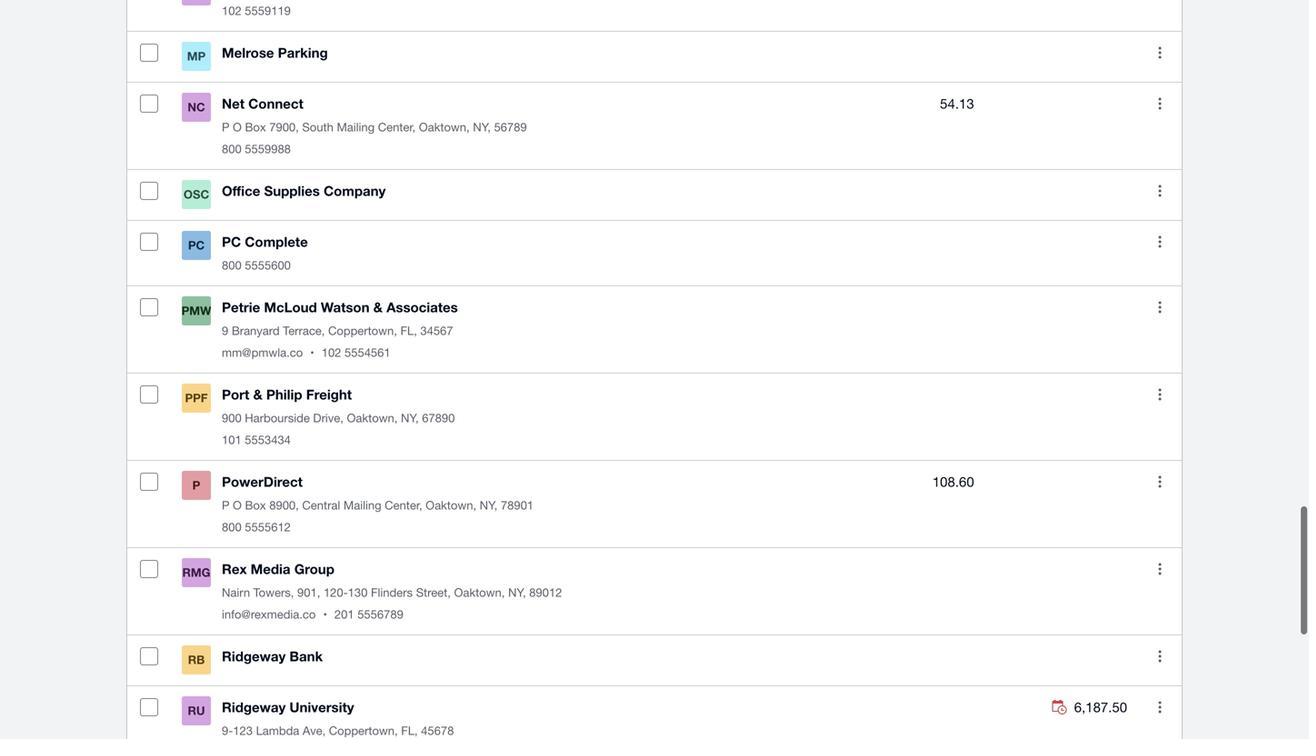 Task type: vqa. For each thing, say whether or not it's contained in the screenshot.
2,644.60 at the bottom right of page
no



Task type: describe. For each thing, give the bounding box(es) containing it.
office supplies company
[[222, 183, 386, 199]]

rex
[[222, 561, 247, 578]]

watson
[[321, 299, 370, 316]]

box inside powerdirect p o box 8900, central mailing center, oaktown, ny, 78901 800 5555612
[[245, 499, 266, 513]]

info@rexmedia.co
[[222, 608, 316, 622]]

flinders
[[371, 586, 413, 600]]

o inside powerdirect p o box 8900, central mailing center, oaktown, ny, 78901 800 5555612
[[233, 499, 242, 513]]

net connect p o box 7900, south mailing center, oaktown, ny, 56789 800 5559988
[[222, 96, 527, 156]]

101
[[222, 433, 242, 447]]

ru
[[188, 704, 205, 718]]

54.13 link
[[941, 93, 975, 115]]

ridgeway bank
[[222, 649, 323, 665]]

petrie
[[222, 299, 260, 316]]

2 more row options image from the top
[[1143, 173, 1179, 209]]

box inside net connect p o box 7900, south mailing center, oaktown, ny, 56789 800 5559988
[[245, 120, 266, 134]]

port
[[222, 387, 250, 403]]

5554561
[[345, 346, 391, 360]]

powerdirect p o box 8900, central mailing center, oaktown, ny, 78901 800 5555612
[[222, 474, 534, 535]]

coppertown, inside ridgeway university 9-123 lambda ave, coppertown, fl, 45678
[[329, 724, 398, 738]]

parking
[[278, 45, 328, 61]]

p inside powerdirect p o box 8900, central mailing center, oaktown, ny, 78901 800 5555612
[[222, 499, 230, 513]]

800 inside net connect p o box 7900, south mailing center, oaktown, ny, 56789 800 5559988
[[222, 142, 242, 156]]

800 inside pc complete 800 5555600
[[222, 259, 242, 273]]

media
[[251, 561, 291, 578]]

oaktown, inside powerdirect p o box 8900, central mailing center, oaktown, ny, 78901 800 5555612
[[426, 499, 477, 513]]

office
[[222, 183, 260, 199]]

ridgeway for ridgeway university 9-123 lambda ave, coppertown, fl, 45678
[[222, 700, 286, 716]]

harbourside
[[245, 411, 310, 425]]

port & philip freight 900 harbourside drive, oaktown, ny, 67890 101 5553434
[[222, 387, 455, 447]]

connect
[[249, 96, 304, 112]]

9-
[[222, 724, 233, 738]]

120-
[[324, 586, 348, 600]]

89012
[[530, 586, 562, 600]]

central
[[302, 499, 340, 513]]

901,
[[297, 586, 321, 600]]

123
[[233, 724, 253, 738]]

osc
[[184, 188, 209, 202]]

mcloud
[[264, 299, 317, 316]]

supplies
[[264, 183, 320, 199]]

mailing inside net connect p o box 7900, south mailing center, oaktown, ny, 56789 800 5559988
[[337, 120, 375, 134]]

terrace,
[[283, 324, 325, 338]]

university
[[290, 700, 354, 716]]

5553434
[[245, 433, 291, 447]]

5559988
[[245, 142, 291, 156]]

philip
[[266, 387, 303, 403]]

petrie mcloud watson & associates 9 branyard terrace, coppertown, fl, 34567 mm@pmwla.co • 102 5554561
[[222, 299, 458, 360]]

p inside net connect p o box 7900, south mailing center, oaktown, ny, 56789 800 5559988
[[222, 120, 230, 134]]

ppf
[[185, 391, 208, 405]]

6,187.50
[[1075, 700, 1128, 716]]

& inside 'petrie mcloud watson & associates 9 branyard terrace, coppertown, fl, 34567 mm@pmwla.co • 102 5554561'
[[374, 299, 383, 316]]

34567
[[421, 324, 454, 338]]

• inside 'petrie mcloud watson & associates 9 branyard terrace, coppertown, fl, 34567 mm@pmwla.co • 102 5554561'
[[310, 346, 314, 360]]

mm@pmwla.co
[[222, 346, 303, 360]]

associates
[[387, 299, 458, 316]]

oaktown, inside net connect p o box 7900, south mailing center, oaktown, ny, 56789 800 5559988
[[419, 120, 470, 134]]

more row options image for powerdirect
[[1143, 464, 1179, 501]]

5556789
[[358, 608, 404, 622]]

pc for pc complete 800 5555600
[[222, 234, 241, 250]]

rmg
[[182, 566, 211, 580]]

1 vertical spatial p
[[193, 479, 200, 493]]

rb
[[188, 653, 205, 667]]

branyard
[[232, 324, 280, 338]]

mailing inside powerdirect p o box 8900, central mailing center, oaktown, ny, 78901 800 5555612
[[344, 499, 382, 513]]

more row options image for net connect
[[1143, 86, 1179, 122]]

ave,
[[303, 724, 326, 738]]

102 5559119 link
[[182, 0, 822, 20]]

towers,
[[253, 586, 294, 600]]

center, inside net connect p o box 7900, south mailing center, oaktown, ny, 56789 800 5559988
[[378, 120, 416, 134]]



Task type: locate. For each thing, give the bounding box(es) containing it.
more row options image for port & philip freight
[[1143, 377, 1179, 413]]

1 ridgeway from the top
[[222, 649, 286, 665]]

ny, inside powerdirect p o box 8900, central mailing center, oaktown, ny, 78901 800 5555612
[[480, 499, 498, 513]]

pc down osc
[[188, 239, 205, 253]]

ny, left 67890
[[401, 411, 419, 425]]

1 o from the top
[[233, 120, 242, 134]]

0 vertical spatial center,
[[378, 120, 416, 134]]

mp
[[187, 49, 206, 63]]

1 vertical spatial 800
[[222, 259, 242, 273]]

0 vertical spatial o
[[233, 120, 242, 134]]

ny, left 56789
[[473, 120, 491, 134]]

45678
[[421, 724, 454, 738]]

1 vertical spatial fl,
[[401, 724, 418, 738]]

melrose parking
[[222, 45, 328, 61]]

more row options image for pc
[[1143, 224, 1179, 260]]

0 horizontal spatial 102
[[222, 4, 242, 18]]

&
[[374, 299, 383, 316], [253, 387, 263, 403]]

more row options image
[[1143, 35, 1179, 71], [1143, 224, 1179, 260], [1143, 639, 1179, 675], [1143, 690, 1179, 726]]

6 more row options image from the top
[[1143, 551, 1179, 588]]

201
[[335, 608, 354, 622]]

0 vertical spatial mailing
[[337, 120, 375, 134]]

• down terrace,
[[310, 346, 314, 360]]

1 vertical spatial •
[[323, 608, 327, 622]]

1 vertical spatial &
[[253, 387, 263, 403]]

lambda
[[256, 724, 300, 738]]

8900,
[[269, 499, 299, 513]]

coppertown, down the university
[[329, 724, 398, 738]]

ridgeway inside ridgeway university 9-123 lambda ave, coppertown, fl, 45678
[[222, 700, 286, 716]]

7900,
[[269, 120, 299, 134]]

pc for pc
[[188, 239, 205, 253]]

company
[[324, 183, 386, 199]]

o inside net connect p o box 7900, south mailing center, oaktown, ny, 56789 800 5559988
[[233, 120, 242, 134]]

p left the powerdirect
[[193, 479, 200, 493]]

more row options image for rb
[[1143, 639, 1179, 675]]

fl, inside ridgeway university 9-123 lambda ave, coppertown, fl, 45678
[[401, 724, 418, 738]]

1 more row options image from the top
[[1143, 86, 1179, 122]]

0 vertical spatial ridgeway
[[222, 649, 286, 665]]

ny, inside port & philip freight 900 harbourside drive, oaktown, ny, 67890 101 5553434
[[401, 411, 419, 425]]

fl,
[[401, 324, 417, 338], [401, 724, 418, 738]]

1 800 from the top
[[222, 142, 242, 156]]

0 vertical spatial 800
[[222, 142, 242, 156]]

ridgeway down 'info@rexmedia.co'
[[222, 649, 286, 665]]

rex media group nairn towers, 901, 120-130 flinders street, oaktown, ny, 89012 info@rexmedia.co • 201 5556789
[[222, 561, 562, 622]]

0 vertical spatial fl,
[[401, 324, 417, 338]]

3 800 from the top
[[222, 521, 242, 535]]

800 left 5555600
[[222, 259, 242, 273]]

1 more row options image from the top
[[1143, 35, 1179, 71]]

0 horizontal spatial pc
[[188, 239, 205, 253]]

1 vertical spatial mailing
[[344, 499, 382, 513]]

•
[[310, 346, 314, 360], [323, 608, 327, 622]]

1 vertical spatial ridgeway
[[222, 700, 286, 716]]

1 box from the top
[[245, 120, 266, 134]]

800 left the 5555612
[[222, 521, 242, 535]]

o
[[233, 120, 242, 134], [233, 499, 242, 513]]

oaktown, left 78901
[[426, 499, 477, 513]]

fl, inside 'petrie mcloud watson & associates 9 branyard terrace, coppertown, fl, 34567 mm@pmwla.co • 102 5554561'
[[401, 324, 417, 338]]

78901
[[501, 499, 534, 513]]

oaktown,
[[419, 120, 470, 134], [347, 411, 398, 425], [426, 499, 477, 513], [454, 586, 505, 600]]

1 vertical spatial box
[[245, 499, 266, 513]]

more row options image for rex media group
[[1143, 551, 1179, 588]]

pc
[[222, 234, 241, 250], [188, 239, 205, 253]]

bank
[[290, 649, 323, 665]]

pc inside pc complete 800 5555600
[[222, 234, 241, 250]]

street,
[[416, 586, 451, 600]]

o down the powerdirect
[[233, 499, 242, 513]]

center,
[[378, 120, 416, 134], [385, 499, 423, 513]]

freight
[[306, 387, 352, 403]]

2 vertical spatial p
[[222, 499, 230, 513]]

p
[[222, 120, 230, 134], [193, 479, 200, 493], [222, 499, 230, 513]]

oaktown, inside the rex media group nairn towers, 901, 120-130 flinders street, oaktown, ny, 89012 info@rexmedia.co • 201 5556789
[[454, 586, 505, 600]]

108.60
[[933, 474, 975, 490]]

& right watson
[[374, 299, 383, 316]]

ny, inside the rex media group nairn towers, 901, 120-130 flinders street, oaktown, ny, 89012 info@rexmedia.co • 201 5556789
[[508, 586, 526, 600]]

more row options image for mp
[[1143, 35, 1179, 71]]

box up 5559988
[[245, 120, 266, 134]]

0 vertical spatial p
[[222, 120, 230, 134]]

800
[[222, 142, 242, 156], [222, 259, 242, 273], [222, 521, 242, 535]]

& inside port & philip freight 900 harbourside drive, oaktown, ny, 67890 101 5553434
[[253, 387, 263, 403]]

mailing
[[337, 120, 375, 134], [344, 499, 382, 513]]

pmw
[[182, 304, 211, 318]]

102
[[222, 4, 242, 18], [322, 346, 342, 360]]

0 vertical spatial coppertown,
[[328, 324, 397, 338]]

1 coppertown, from the top
[[328, 324, 397, 338]]

1 vertical spatial 102
[[322, 346, 342, 360]]

1 horizontal spatial •
[[323, 608, 327, 622]]

1 horizontal spatial 102
[[322, 346, 342, 360]]

box
[[245, 120, 266, 134], [245, 499, 266, 513]]

800 inside powerdirect p o box 8900, central mailing center, oaktown, ny, 78901 800 5555612
[[222, 521, 242, 535]]

102 inside 'petrie mcloud watson & associates 9 branyard terrace, coppertown, fl, 34567 mm@pmwla.co • 102 5554561'
[[322, 346, 342, 360]]

1 vertical spatial coppertown,
[[329, 724, 398, 738]]

0 vertical spatial box
[[245, 120, 266, 134]]

3 more row options image from the top
[[1143, 639, 1179, 675]]

nc
[[188, 100, 205, 114]]

2 ridgeway from the top
[[222, 700, 286, 716]]

1 horizontal spatial &
[[374, 299, 383, 316]]

1 horizontal spatial pc
[[222, 234, 241, 250]]

ny,
[[473, 120, 491, 134], [401, 411, 419, 425], [480, 499, 498, 513], [508, 586, 526, 600]]

drive,
[[313, 411, 344, 425]]

oaktown, right street,
[[454, 586, 505, 600]]

4 more row options image from the top
[[1143, 690, 1179, 726]]

2 coppertown, from the top
[[329, 724, 398, 738]]

3 more row options image from the top
[[1143, 289, 1179, 326]]

p down the powerdirect
[[222, 499, 230, 513]]

center, right central
[[385, 499, 423, 513]]

5555612
[[245, 521, 291, 535]]

2 box from the top
[[245, 499, 266, 513]]

800 left 5559988
[[222, 142, 242, 156]]

pc left complete
[[222, 234, 241, 250]]

coppertown,
[[328, 324, 397, 338], [329, 724, 398, 738]]

0 horizontal spatial &
[[253, 387, 263, 403]]

130
[[348, 586, 368, 600]]

more row options image for petrie mcloud watson & associates
[[1143, 289, 1179, 326]]

coppertown, up 5554561
[[328, 324, 397, 338]]

108.60 link
[[933, 471, 975, 493]]

center, inside powerdirect p o box 8900, central mailing center, oaktown, ny, 78901 800 5555612
[[385, 499, 423, 513]]

102 left "5559119"
[[222, 4, 242, 18]]

oaktown, right drive,
[[347, 411, 398, 425]]

o down net
[[233, 120, 242, 134]]

ny, left 78901
[[480, 499, 498, 513]]

ridgeway up 123
[[222, 700, 286, 716]]

0 vertical spatial 102
[[222, 4, 242, 18]]

1 vertical spatial o
[[233, 499, 242, 513]]

102 down terrace,
[[322, 346, 342, 360]]

melrose
[[222, 45, 274, 61]]

nairn
[[222, 586, 250, 600]]

54.13
[[941, 96, 975, 112]]

900
[[222, 411, 242, 425]]

67890
[[422, 411, 455, 425]]

center, up company
[[378, 120, 416, 134]]

2 o from the top
[[233, 499, 242, 513]]

ny, inside net connect p o box 7900, south mailing center, oaktown, ny, 56789 800 5559988
[[473, 120, 491, 134]]

pc complete 800 5555600
[[222, 234, 308, 273]]

• inside the rex media group nairn towers, 901, 120-130 flinders street, oaktown, ny, 89012 info@rexmedia.co • 201 5556789
[[323, 608, 327, 622]]

powerdirect
[[222, 474, 303, 491]]

2 vertical spatial 800
[[222, 521, 242, 535]]

0 horizontal spatial •
[[310, 346, 314, 360]]

0 vertical spatial •
[[310, 346, 314, 360]]

net
[[222, 96, 245, 112]]

complete
[[245, 234, 308, 250]]

oaktown, inside port & philip freight 900 harbourside drive, oaktown, ny, 67890 101 5553434
[[347, 411, 398, 425]]

coppertown, inside 'petrie mcloud watson & associates 9 branyard terrace, coppertown, fl, 34567 mm@pmwla.co • 102 5554561'
[[328, 324, 397, 338]]

2 800 from the top
[[222, 259, 242, 273]]

0 vertical spatial &
[[374, 299, 383, 316]]

5559119
[[245, 4, 291, 18]]

p down net
[[222, 120, 230, 134]]

4 more row options image from the top
[[1143, 377, 1179, 413]]

more row options image
[[1143, 86, 1179, 122], [1143, 173, 1179, 209], [1143, 289, 1179, 326], [1143, 377, 1179, 413], [1143, 464, 1179, 501], [1143, 551, 1179, 588]]

9
[[222, 324, 229, 338]]

box down the powerdirect
[[245, 499, 266, 513]]

ridgeway
[[222, 649, 286, 665], [222, 700, 286, 716]]

ridgeway university 9-123 lambda ave, coppertown, fl, 45678
[[222, 700, 454, 738]]

mailing right south
[[337, 120, 375, 134]]

mailing right central
[[344, 499, 382, 513]]

5 more row options image from the top
[[1143, 464, 1179, 501]]

fl, left 45678
[[401, 724, 418, 738]]

• left 201
[[323, 608, 327, 622]]

102 5559119
[[222, 4, 291, 18]]

south
[[302, 120, 334, 134]]

6,187.50 link
[[1053, 697, 1128, 719]]

5555600
[[245, 259, 291, 273]]

1 vertical spatial center,
[[385, 499, 423, 513]]

ny, left 89012
[[508, 586, 526, 600]]

& right port
[[253, 387, 263, 403]]

ridgeway for ridgeway bank
[[222, 649, 286, 665]]

group
[[294, 561, 335, 578]]

oaktown, left 56789
[[419, 120, 470, 134]]

fl, down associates
[[401, 324, 417, 338]]

2 more row options image from the top
[[1143, 224, 1179, 260]]

56789
[[494, 120, 527, 134]]



